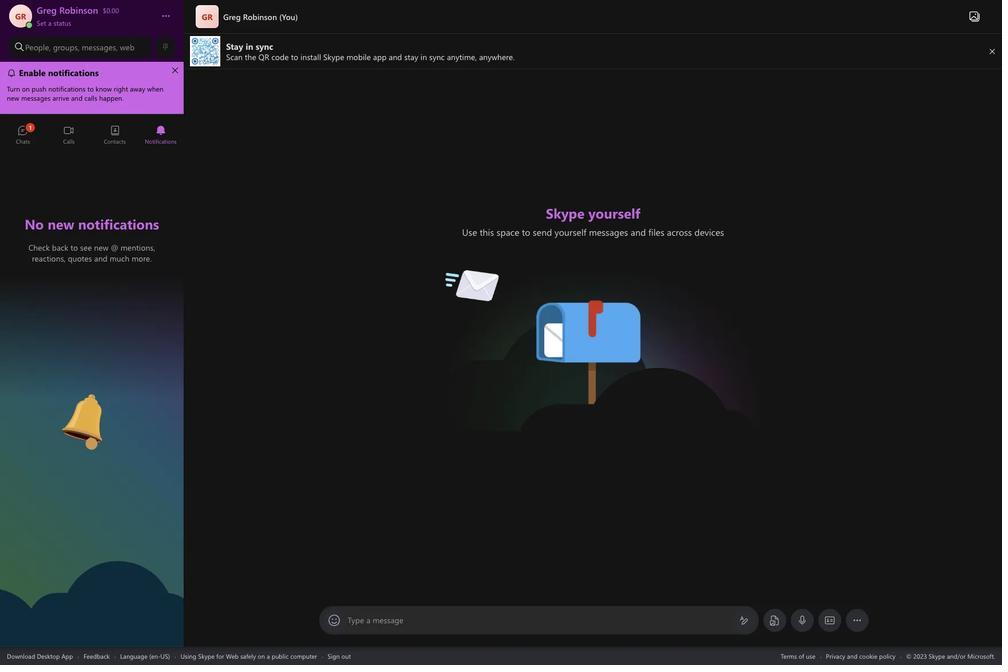 Task type: locate. For each thing, give the bounding box(es) containing it.
using
[[181, 652, 196, 660]]

web
[[120, 42, 135, 52]]

a
[[48, 18, 52, 27], [367, 615, 371, 626], [267, 652, 270, 660]]

computer
[[290, 652, 317, 660]]

groups,
[[53, 42, 80, 52]]

message
[[373, 615, 404, 626]]

language (en-us)
[[120, 652, 170, 660]]

a right on at the left
[[267, 652, 270, 660]]

use
[[806, 652, 816, 660]]

2 horizontal spatial a
[[367, 615, 371, 626]]

1 horizontal spatial a
[[267, 652, 270, 660]]

language (en-us) link
[[120, 652, 170, 660]]

sign out
[[328, 652, 351, 660]]

out
[[342, 652, 351, 660]]

0 horizontal spatial a
[[48, 18, 52, 27]]

feedback
[[84, 652, 110, 660]]

type a message
[[348, 615, 404, 626]]

status
[[53, 18, 71, 27]]

type
[[348, 615, 364, 626]]

tab list
[[0, 120, 184, 152]]

a right type
[[367, 615, 371, 626]]

us)
[[160, 652, 170, 660]]

terms
[[781, 652, 797, 660]]

2 vertical spatial a
[[267, 652, 270, 660]]

language
[[120, 652, 147, 660]]

using skype for web safely on a public computer
[[181, 652, 317, 660]]

public
[[272, 652, 289, 660]]

download desktop app link
[[7, 652, 73, 660]]

policy
[[879, 652, 896, 660]]

people,
[[25, 42, 51, 52]]

a for status
[[48, 18, 52, 27]]

Type a message text field
[[348, 615, 730, 627]]

1 vertical spatial a
[[367, 615, 371, 626]]

0 vertical spatial a
[[48, 18, 52, 27]]

a inside set a status button
[[48, 18, 52, 27]]

a right set
[[48, 18, 52, 27]]



Task type: describe. For each thing, give the bounding box(es) containing it.
skype
[[198, 652, 215, 660]]

download
[[7, 652, 35, 660]]

a for message
[[367, 615, 371, 626]]

safely
[[240, 652, 256, 660]]

for
[[216, 652, 224, 660]]

on
[[258, 652, 265, 660]]

privacy
[[826, 652, 846, 660]]

set
[[37, 18, 46, 27]]

desktop
[[37, 652, 60, 660]]

messages,
[[82, 42, 118, 52]]

app
[[62, 652, 73, 660]]

(en-
[[149, 652, 160, 660]]

privacy and cookie policy
[[826, 652, 896, 660]]

set a status
[[37, 18, 71, 27]]

of
[[799, 652, 804, 660]]

privacy and cookie policy link
[[826, 652, 896, 660]]

using skype for web safely on a public computer link
[[181, 652, 317, 660]]

sign
[[328, 652, 340, 660]]

terms of use
[[781, 652, 816, 660]]

bell
[[58, 390, 72, 402]]

terms of use link
[[781, 652, 816, 660]]

and
[[847, 652, 858, 660]]

cookie
[[860, 652, 878, 660]]

sign out link
[[328, 652, 351, 660]]

set a status button
[[37, 16, 150, 27]]

web
[[226, 652, 239, 660]]

download desktop app
[[7, 652, 73, 660]]

feedback link
[[84, 652, 110, 660]]

people, groups, messages, web button
[[9, 37, 152, 57]]

people, groups, messages, web
[[25, 42, 135, 52]]



Task type: vqa. For each thing, say whether or not it's contained in the screenshot.
safely
yes



